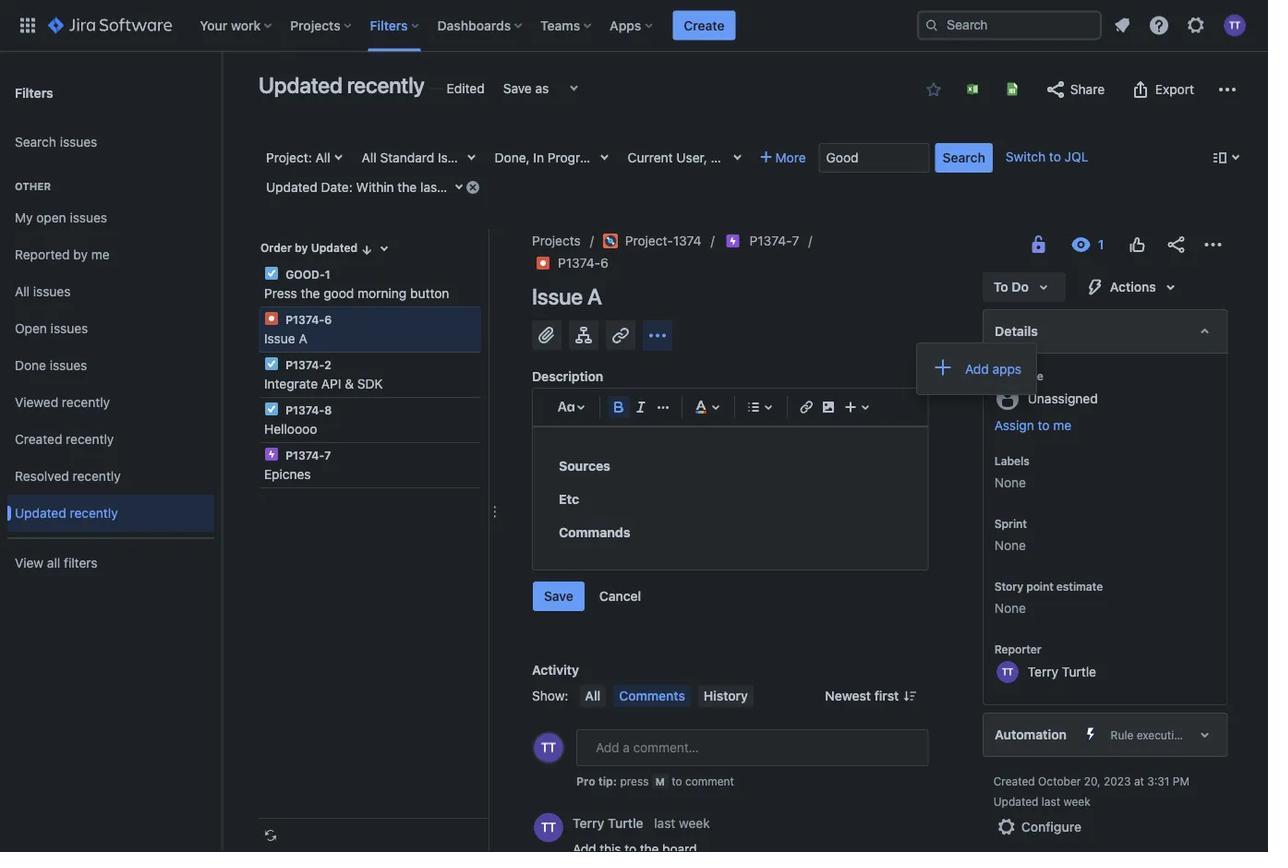 Task type: describe. For each thing, give the bounding box(es) containing it.
all standard issue types,                                 all sub-task issue types,                                 bug,                                 epic,                                 story,                                 task button
[[355, 143, 799, 173]]

save as button
[[494, 74, 558, 104]]

&
[[345, 377, 354, 392]]

search button
[[936, 143, 993, 173]]

p1374- inside p1374-7 link
[[750, 233, 793, 249]]

share link
[[1036, 75, 1115, 104]]

story,
[[734, 150, 769, 165]]

rule
[[1111, 729, 1134, 742]]

menu bar containing all
[[576, 686, 758, 708]]

date:
[[321, 180, 353, 195]]

dashboards button
[[432, 11, 530, 40]]

your work
[[200, 18, 261, 33]]

etc
[[559, 492, 579, 507]]

pm
[[1173, 775, 1190, 788]]

view
[[15, 556, 44, 571]]

me for reported by me
[[91, 247, 110, 263]]

0 vertical spatial to
[[797, 150, 811, 165]]

org-
[[886, 150, 912, 165]]

1 horizontal spatial p1374-7
[[750, 233, 800, 249]]

open issues link
[[7, 311, 214, 347]]

export button
[[1121, 75, 1204, 104]]

project 1374 image
[[603, 234, 618, 249]]

2
[[325, 359, 331, 372]]

2 horizontal spatial terry
[[1028, 664, 1059, 680]]

viewed recently link
[[7, 384, 214, 421]]

updated inside created october 20, 2023 at 3:31 pm updated last week
[[994, 796, 1039, 809]]

0 vertical spatial epic image
[[726, 234, 741, 249]]

other group
[[7, 161, 214, 538]]

20,
[[1084, 775, 1101, 788]]

p1374- for epicnes
[[286, 449, 325, 462]]

1 horizontal spatial issue a
[[532, 284, 602, 310]]

pro
[[577, 775, 596, 788]]

your profile and settings image
[[1224, 14, 1247, 37]]

me for assign to me
[[1053, 418, 1072, 433]]

Search field
[[918, 11, 1103, 40]]

Add a comment… field
[[577, 730, 929, 767]]

details
[[995, 324, 1038, 339]]

profile image of terry turtle image
[[534, 734, 564, 763]]

order by updated
[[261, 242, 358, 255]]

bold ⌘b image
[[608, 396, 630, 419]]

settings image
[[1186, 14, 1208, 37]]

issue up p1374-2
[[264, 331, 295, 347]]

open
[[36, 210, 66, 226]]

add apps image
[[932, 357, 955, 379]]

launch
[[608, 150, 652, 165]]

estimate
[[1057, 580, 1103, 593]]

open in microsoft excel image
[[966, 82, 981, 97]]

view all filters link
[[7, 545, 214, 582]]

1 horizontal spatial p1374-6
[[558, 256, 609, 271]]

updated up good-1
[[311, 242, 358, 255]]

p1374-8
[[283, 404, 332, 417]]

week inside created october 20, 2023 at 3:31 pm updated last week
[[1064, 796, 1091, 809]]

projects for projects dropdown button
[[290, 18, 341, 33]]

recently for resolved recently link
[[73, 469, 121, 484]]

reporter
[[995, 643, 1042, 656]]

to do button
[[983, 273, 1066, 302]]

integrate api & sdk
[[264, 377, 383, 392]]

projects link
[[532, 230, 581, 252]]

done
[[15, 358, 46, 373]]

help image
[[1149, 14, 1171, 37]]

automation element
[[983, 713, 1228, 758]]

1 vertical spatial do
[[1012, 280, 1029, 295]]

notifications image
[[1112, 14, 1134, 37]]

none for labels none
[[995, 475, 1026, 491]]

api
[[322, 377, 341, 392]]

search for search issues
[[15, 135, 56, 150]]

text styles image
[[555, 396, 578, 419]]

edited
[[447, 81, 485, 96]]

remove criteria image
[[466, 180, 481, 195]]

search image
[[925, 18, 940, 33]]

all for all
[[585, 689, 601, 704]]

issue up "attach" image
[[532, 284, 583, 310]]

all up date:
[[316, 150, 330, 165]]

epicnes
[[264, 467, 311, 482]]

small image inside order by updated link
[[360, 243, 374, 257]]

add app image
[[647, 325, 669, 347]]

newest first image
[[903, 689, 918, 704]]

issue up remove criteria icon at the left of page
[[438, 150, 469, 165]]

add apps
[[966, 361, 1022, 377]]

at
[[1134, 775, 1144, 788]]

last week
[[655, 816, 710, 832]]

0 vertical spatial 6
[[601, 256, 609, 271]]

done,
[[495, 150, 530, 165]]

1 horizontal spatial updated recently
[[259, 72, 425, 98]]

all standard issue types,                                 all sub-task issue types,                                 bug,                                 epic,                                 story,                                 task
[[362, 150, 799, 165]]

turtle inside dropdown button
[[997, 150, 1031, 165]]

viewed
[[15, 395, 58, 410]]

1 vertical spatial epic image
[[264, 447, 279, 462]]

1 horizontal spatial terry turtle
[[1028, 664, 1096, 680]]

appswitcher icon image
[[17, 14, 39, 37]]

0 vertical spatial bug image
[[536, 256, 551, 271]]

actions image
[[1202, 234, 1224, 256]]

teams button
[[535, 11, 599, 40]]

by for reported
[[73, 247, 88, 263]]

0 vertical spatial a
[[588, 284, 602, 310]]

good
[[324, 286, 354, 301]]

within
[[356, 180, 394, 195]]

newest first
[[826, 689, 899, 704]]

3:31
[[1148, 775, 1170, 788]]

projects button
[[285, 11, 359, 40]]

1 vertical spatial p1374-6
[[283, 313, 332, 326]]

0 horizontal spatial do
[[814, 150, 831, 165]]

2023
[[1104, 775, 1131, 788]]

Search issues using keywords text field
[[819, 143, 930, 173]]

sub-
[[534, 150, 562, 165]]

3 task image from the top
[[264, 402, 279, 417]]

switch
[[1006, 149, 1046, 164]]

resolved recently link
[[7, 458, 214, 495]]

2 vertical spatial to
[[672, 775, 683, 788]]

8
[[325, 404, 332, 417]]

created for created october 20, 2023 at 3:31 pm updated last week
[[994, 775, 1035, 788]]

more
[[776, 150, 806, 165]]

0 vertical spatial the
[[398, 180, 417, 195]]

good-
[[286, 268, 325, 281]]

as
[[536, 81, 549, 96]]

sdk
[[358, 377, 383, 392]]

save button
[[533, 582, 585, 612]]

executions
[[1137, 729, 1193, 742]]

0 vertical spatial week
[[455, 180, 486, 195]]

history
[[704, 689, 748, 704]]

sprint
[[995, 518, 1027, 530]]

issues for search issues
[[60, 135, 97, 150]]

assignee
[[995, 370, 1043, 383]]

add apps link
[[918, 349, 1037, 389]]

test,
[[764, 150, 793, 165]]

jql
[[1065, 149, 1089, 164]]

unassigned,
[[711, 150, 785, 165]]

assign to me
[[995, 418, 1072, 433]]

configure link
[[984, 813, 1093, 843]]

apps
[[610, 18, 642, 33]]

1 vertical spatial the
[[301, 286, 320, 301]]

save for save as
[[503, 81, 532, 96]]

reported by me link
[[7, 237, 214, 274]]

p1374- for integrate api & sdk
[[286, 359, 325, 372]]

0 horizontal spatial turtle
[[608, 816, 644, 832]]

filters button
[[365, 11, 427, 40]]

0 horizontal spatial issue a
[[264, 331, 308, 347]]

work
[[231, 18, 261, 33]]

resolved
[[15, 469, 69, 484]]

order
[[261, 242, 292, 255]]

in
[[534, 150, 544, 165]]

assign to me button
[[995, 417, 1209, 435]]

1 vertical spatial a
[[299, 331, 308, 347]]

2 types, from the left
[[628, 150, 667, 165]]

0 vertical spatial small image
[[927, 82, 942, 97]]

projects for the projects link
[[532, 233, 581, 249]]

1374
[[673, 233, 702, 249]]



Task type: vqa. For each thing, say whether or not it's contained in the screenshot.
epic "icon" to the top
yes



Task type: locate. For each thing, give the bounding box(es) containing it.
recently for updated recently link
[[70, 506, 118, 521]]

issues inside done issues link
[[50, 358, 87, 373]]

issues inside all issues link
[[33, 284, 71, 300]]

1 vertical spatial last
[[1042, 796, 1060, 809]]

0 horizontal spatial last
[[421, 180, 442, 195]]

to left jql
[[1050, 149, 1062, 164]]

last inside created october 20, 2023 at 3:31 pm updated last week
[[1042, 796, 1060, 809]]

story
[[995, 580, 1024, 593]]

progress,
[[548, 150, 604, 165]]

search for search
[[943, 150, 986, 165]]

0 horizontal spatial terry
[[573, 816, 605, 832]]

1 horizontal spatial week
[[679, 816, 710, 832]]

2 task from the left
[[772, 150, 799, 165]]

2 none from the top
[[995, 538, 1026, 554]]

created recently
[[15, 432, 114, 447]]

1 vertical spatial none
[[995, 538, 1026, 554]]

0 vertical spatial turtle
[[997, 150, 1031, 165]]

p1374- up helloooo
[[286, 404, 325, 417]]

commands
[[559, 525, 631, 541]]

1 horizontal spatial created
[[994, 775, 1035, 788]]

p1374-2
[[283, 359, 331, 372]]

terry turtle down the reporter
[[1028, 664, 1096, 680]]

1 vertical spatial task image
[[264, 357, 279, 372]]

1 vertical spatial filters
[[15, 85, 53, 100]]

task right story,
[[772, 150, 799, 165]]

all
[[316, 150, 330, 165], [362, 150, 377, 165], [516, 150, 530, 165], [15, 284, 30, 300], [585, 689, 601, 704]]

by
[[295, 242, 308, 255], [73, 247, 88, 263]]

2 vertical spatial week
[[679, 816, 710, 832]]

recently down viewed recently link
[[66, 432, 114, 447]]

the
[[398, 180, 417, 195], [301, 286, 320, 301]]

1 horizontal spatial terry
[[963, 150, 993, 165]]

reported
[[15, 247, 70, 263]]

1 types, from the left
[[473, 150, 512, 165]]

1 horizontal spatial the
[[398, 180, 417, 195]]

projects up p1374-6 link
[[532, 233, 581, 249]]

to inside button
[[1038, 418, 1050, 433]]

recently down resolved recently link
[[70, 506, 118, 521]]

2 horizontal spatial last
[[1042, 796, 1060, 809]]

apps
[[993, 361, 1022, 377]]

issues for done issues
[[50, 358, 87, 373]]

search
[[15, 135, 56, 150], [943, 150, 986, 165]]

issues inside the open issues link
[[51, 321, 88, 336]]

epic image up the epicnes
[[264, 447, 279, 462]]

0 vertical spatial 7
[[793, 233, 800, 249]]

0 horizontal spatial the
[[301, 286, 320, 301]]

other
[[15, 181, 51, 193]]

projects right work
[[290, 18, 341, 33]]

none down story
[[995, 601, 1026, 616]]

7 down more
[[793, 233, 800, 249]]

1 horizontal spatial me
[[1053, 418, 1072, 433]]

task image for integrate
[[264, 357, 279, 372]]

filters right projects dropdown button
[[370, 18, 408, 33]]

attach image
[[536, 324, 558, 347]]

0 horizontal spatial 6
[[325, 313, 332, 326]]

1 horizontal spatial small image
[[927, 82, 942, 97]]

issues for open issues
[[51, 321, 88, 336]]

1 horizontal spatial task
[[772, 150, 799, 165]]

1 horizontal spatial search
[[943, 150, 986, 165]]

p1374- up integrate
[[286, 359, 325, 372]]

to for switch
[[1050, 149, 1062, 164]]

banner containing your work
[[0, 0, 1269, 52]]

updated up configure link
[[994, 796, 1039, 809]]

updated recently inside other group
[[15, 506, 118, 521]]

point
[[1026, 580, 1054, 593]]

issue a up p1374-2
[[264, 331, 308, 347]]

0 vertical spatial last
[[421, 180, 442, 195]]

all up within
[[362, 150, 377, 165]]

1 vertical spatial created
[[994, 775, 1035, 788]]

to right test, at top
[[797, 150, 811, 165]]

0 vertical spatial none
[[995, 475, 1026, 491]]

the down good-1
[[301, 286, 320, 301]]

issue a
[[532, 284, 602, 310], [264, 331, 308, 347]]

1 vertical spatial updated recently
[[15, 506, 118, 521]]

more formatting image
[[652, 396, 675, 419]]

created left 'october'
[[994, 775, 1035, 788]]

epic,
[[701, 150, 731, 165]]

task image
[[264, 266, 279, 281], [264, 357, 279, 372], [264, 402, 279, 417]]

0 vertical spatial 1
[[445, 180, 451, 195]]

press
[[620, 775, 649, 788]]

comment
[[686, 775, 735, 788]]

switch to jql
[[1006, 149, 1089, 164]]

0 horizontal spatial types,
[[473, 150, 512, 165]]

me
[[91, 247, 110, 263], [1053, 418, 1072, 433]]

0 vertical spatial filters
[[370, 18, 408, 33]]

p1374-6 down press
[[283, 313, 332, 326]]

bug image
[[536, 256, 551, 271], [264, 311, 279, 326]]

all inside button
[[585, 689, 601, 704]]

search issues
[[15, 135, 97, 150]]

0 horizontal spatial projects
[[290, 18, 341, 33]]

0 vertical spatial updated recently
[[259, 72, 425, 98]]

all right show:
[[585, 689, 601, 704]]

save
[[503, 81, 532, 96], [544, 589, 574, 604]]

m
[[656, 776, 665, 788]]

0 horizontal spatial updated recently
[[15, 506, 118, 521]]

0 vertical spatial projects
[[290, 18, 341, 33]]

0 horizontal spatial bug image
[[264, 311, 279, 326]]

1 horizontal spatial by
[[295, 242, 308, 255]]

small image up press the good morning button
[[360, 243, 374, 257]]

by for order
[[295, 242, 308, 255]]

bug image down press
[[264, 311, 279, 326]]

details element
[[983, 310, 1228, 354]]

1 horizontal spatial 6
[[601, 256, 609, 271]]

types,
[[473, 150, 512, 165], [628, 150, 667, 165]]

save inside save as button
[[503, 81, 532, 96]]

ready,
[[655, 150, 695, 165]]

october
[[1038, 775, 1081, 788]]

task image up helloooo
[[264, 402, 279, 417]]

bug image down the projects link
[[536, 256, 551, 271]]

turtle up automation element
[[1062, 664, 1096, 680]]

1 vertical spatial projects
[[532, 233, 581, 249]]

1 horizontal spatial save
[[544, 589, 574, 604]]

1 left remove criteria icon at the left of page
[[445, 180, 451, 195]]

project-1374 link
[[603, 230, 702, 252]]

filters up search issues
[[15, 85, 53, 100]]

0 vertical spatial p1374-6
[[558, 256, 609, 271]]

save for save
[[544, 589, 574, 604]]

issues inside my open issues link
[[70, 210, 107, 226]]

1 up good
[[325, 268, 330, 281]]

dashboards
[[438, 18, 511, 33]]

press
[[264, 286, 297, 301]]

copy link to issue image
[[605, 255, 620, 270]]

1 horizontal spatial epic image
[[726, 234, 741, 249]]

all left the in
[[516, 150, 530, 165]]

terry down the reporter
[[1028, 664, 1059, 680]]

task image for press
[[264, 266, 279, 281]]

me inside other group
[[91, 247, 110, 263]]

show:
[[532, 689, 569, 704]]

p1374- down test, at top
[[750, 233, 793, 249]]

7
[[793, 233, 800, 249], [325, 449, 331, 462]]

none inside labels none
[[995, 475, 1026, 491]]

comments
[[619, 689, 686, 704]]

0 vertical spatial terry turtle
[[1028, 664, 1096, 680]]

my open issues
[[15, 210, 107, 226]]

export
[[1156, 82, 1195, 97]]

all for all issues
[[15, 284, 30, 300]]

issues inside search issues link
[[60, 135, 97, 150]]

2 task image from the top
[[264, 357, 279, 372]]

updated recently down the resolved recently
[[15, 506, 118, 521]]

6 down good
[[325, 313, 332, 326]]

created inside created october 20, 2023 at 3:31 pm updated last week
[[994, 775, 1035, 788]]

primary element
[[11, 0, 918, 51]]

bug,
[[671, 150, 698, 165]]

filters
[[64, 556, 98, 571]]

terry down pro
[[573, 816, 605, 832]]

0 horizontal spatial task
[[562, 150, 590, 165]]

configure
[[1021, 820, 1082, 835]]

by inside reported by me link
[[73, 247, 88, 263]]

add
[[966, 361, 990, 377]]

created inside other group
[[15, 432, 62, 447]]

link image
[[796, 396, 818, 419]]

none down labels
[[995, 475, 1026, 491]]

updated recently link
[[7, 495, 214, 532]]

cancel
[[600, 589, 642, 604]]

comments button
[[614, 686, 691, 708]]

all for all standard issue types,                                 all sub-task issue types,                                 bug,                                 epic,                                 story,                                 task
[[362, 150, 377, 165]]

add image, video, or file image
[[818, 396, 840, 419]]

0 horizontal spatial me
[[91, 247, 110, 263]]

updated down resolved
[[15, 506, 66, 521]]

2 vertical spatial task image
[[264, 402, 279, 417]]

1 vertical spatial to
[[994, 280, 1008, 295]]

add a child issue image
[[573, 324, 595, 347]]

0 vertical spatial to
[[1050, 149, 1062, 164]]

labels none
[[995, 455, 1030, 491]]

switch to jql link
[[1006, 149, 1089, 164]]

to for assign
[[1038, 418, 1050, 433]]

save left as
[[503, 81, 532, 96]]

recently
[[347, 72, 425, 98], [62, 395, 110, 410], [66, 432, 114, 447], [73, 469, 121, 484], [70, 506, 118, 521]]

description
[[532, 369, 604, 384]]

to right assign
[[1038, 418, 1050, 433]]

link issues, web pages, and more image
[[610, 324, 632, 347]]

week
[[455, 180, 486, 195], [1064, 796, 1091, 809], [679, 816, 710, 832]]

apps button
[[605, 11, 660, 40]]

do right more
[[814, 150, 831, 165]]

2 horizontal spatial week
[[1064, 796, 1091, 809]]

my
[[15, 210, 33, 226]]

0 horizontal spatial save
[[503, 81, 532, 96]]

0 horizontal spatial small image
[[360, 243, 374, 257]]

created october 20, 2023 at 3:31 pm updated last week
[[994, 775, 1190, 809]]

last down 'october'
[[1042, 796, 1060, 809]]

last down 'm'
[[655, 816, 676, 832]]

updated down projects dropdown button
[[259, 72, 343, 98]]

jira software image
[[48, 14, 172, 37], [48, 14, 172, 37]]

1 vertical spatial small image
[[360, 243, 374, 257]]

by right reported
[[73, 247, 88, 263]]

the down the "standard"
[[398, 180, 417, 195]]

task image up press
[[264, 266, 279, 281]]

issue a down p1374-6 link
[[532, 284, 602, 310]]

1 horizontal spatial filters
[[370, 18, 408, 33]]

epic image
[[726, 234, 741, 249], [264, 447, 279, 462]]

a up p1374-2
[[299, 331, 308, 347]]

project-1374
[[625, 233, 702, 249]]

unassigned
[[1028, 391, 1098, 406]]

2 vertical spatial terry
[[573, 816, 605, 832]]

task image up integrate
[[264, 357, 279, 372]]

projects inside dropdown button
[[290, 18, 341, 33]]

0 horizontal spatial to
[[797, 150, 811, 165]]

created down viewed
[[15, 432, 62, 447]]

launched,
[[698, 150, 761, 165]]

history button
[[699, 686, 754, 708]]

all up open
[[15, 284, 30, 300]]

sidebar navigation image
[[201, 74, 242, 111]]

menu bar
[[576, 686, 758, 708]]

0 horizontal spatial p1374-7
[[283, 449, 331, 462]]

recently down created recently link
[[73, 469, 121, 484]]

done issues link
[[7, 347, 214, 384]]

newest
[[826, 689, 872, 704]]

none for sprint none
[[995, 538, 1026, 554]]

terry inside dropdown button
[[963, 150, 993, 165]]

by right order
[[295, 242, 308, 255]]

p1374-7 up the epicnes
[[283, 449, 331, 462]]

issues for all issues
[[33, 284, 71, 300]]

1 vertical spatial 6
[[325, 313, 332, 326]]

a
[[588, 284, 602, 310], [299, 331, 308, 347]]

save inside save button
[[544, 589, 574, 604]]

1 task from the left
[[562, 150, 590, 165]]

do up details
[[1012, 280, 1029, 295]]

project:
[[266, 150, 312, 165]]

6 down 'project 1374' icon
[[601, 256, 609, 271]]

issue left current
[[593, 150, 624, 165]]

share image
[[1165, 234, 1188, 256]]

italic ⌘i image
[[630, 396, 652, 419]]

current
[[628, 150, 673, 165]]

1 vertical spatial save
[[544, 589, 574, 604]]

1 horizontal spatial bug image
[[536, 256, 551, 271]]

recently for created recently link
[[66, 432, 114, 447]]

2 vertical spatial turtle
[[608, 816, 644, 832]]

save left cancel
[[544, 589, 574, 604]]

button
[[410, 286, 450, 301]]

filters inside popup button
[[370, 18, 408, 33]]

last down the "standard"
[[421, 180, 442, 195]]

updated down project:
[[266, 180, 318, 195]]

create button
[[673, 11, 736, 40]]

1 horizontal spatial projects
[[532, 233, 581, 249]]

search inside button
[[943, 150, 986, 165]]

epic image left p1374-7 link
[[726, 234, 741, 249]]

done issues
[[15, 358, 87, 373]]

view all filters
[[15, 556, 98, 571]]

open in google sheets image
[[1005, 82, 1020, 97]]

1 task image from the top
[[264, 266, 279, 281]]

2 vertical spatial last
[[655, 816, 676, 832]]

search up other
[[15, 135, 56, 150]]

to right 'm'
[[672, 775, 683, 788]]

p1374- for issue a
[[286, 313, 325, 326]]

7 down 8
[[325, 449, 331, 462]]

filters
[[370, 18, 408, 33], [15, 85, 53, 100]]

recently up created recently at the bottom left of the page
[[62, 395, 110, 410]]

p1374- up the epicnes
[[286, 449, 325, 462]]

p1374- for helloooo
[[286, 404, 325, 417]]

banner
[[0, 0, 1269, 52]]

none inside sprint none
[[995, 538, 1026, 554]]

0 horizontal spatial terry turtle
[[573, 816, 644, 832]]

vote options: no one has voted for this issue yet. image
[[1127, 234, 1149, 256]]

eloisefrancis23,
[[789, 150, 883, 165]]

open issues
[[15, 321, 88, 336]]

0 horizontal spatial a
[[299, 331, 308, 347]]

0 vertical spatial issue a
[[532, 284, 602, 310]]

recently down filters popup button
[[347, 72, 425, 98]]

by inside order by updated link
[[295, 242, 308, 255]]

0 horizontal spatial search
[[15, 135, 56, 150]]

all button
[[580, 686, 606, 708]]

p1374-7 link
[[750, 230, 800, 252]]

recently for viewed recently link
[[62, 395, 110, 410]]

me down the unassigned
[[1053, 418, 1072, 433]]

1 vertical spatial to
[[1038, 418, 1050, 433]]

0 vertical spatial do
[[814, 150, 831, 165]]

p1374- inside p1374-6 link
[[558, 256, 601, 271]]

a down p1374-6 link
[[588, 284, 602, 310]]

1 horizontal spatial 1
[[445, 180, 451, 195]]

user,
[[677, 150, 708, 165]]

created recently link
[[7, 421, 214, 458]]

me inside button
[[1053, 418, 1072, 433]]

updated inside other group
[[15, 506, 66, 521]]

6
[[601, 256, 609, 271], [325, 313, 332, 326]]

turtle right search button
[[997, 150, 1031, 165]]

task right the in
[[562, 150, 590, 165]]

1 vertical spatial issue a
[[264, 331, 308, 347]]

Description - Main content area, start typing to enter text. text field
[[559, 456, 902, 544]]

created for created recently
[[15, 432, 62, 447]]

0 vertical spatial terry
[[963, 150, 993, 165]]

more button
[[754, 143, 814, 173]]

actions button
[[1073, 273, 1193, 302]]

0 horizontal spatial 7
[[325, 449, 331, 462]]

me down my open issues link
[[91, 247, 110, 263]]

none down 'sprint'
[[995, 538, 1026, 554]]

all inside other group
[[15, 284, 30, 300]]

small image
[[927, 82, 942, 97], [360, 243, 374, 257]]

p1374-6 down the projects link
[[558, 256, 609, 271]]

to do
[[994, 280, 1029, 295]]

projects
[[290, 18, 341, 33], [532, 233, 581, 249]]

first
[[875, 689, 899, 704]]

last
[[421, 180, 442, 195], [1042, 796, 1060, 809], [655, 816, 676, 832]]

1 vertical spatial 7
[[325, 449, 331, 462]]

3 none from the top
[[995, 601, 1026, 616]]

search left switch
[[943, 150, 986, 165]]

2 horizontal spatial turtle
[[1062, 664, 1096, 680]]

updated date: within the last 1 week
[[266, 180, 486, 195]]

p1374- down press
[[286, 313, 325, 326]]

0 vertical spatial task image
[[264, 266, 279, 281]]

p1374-7 down test, at top
[[750, 233, 800, 249]]

p1374- down the projects link
[[558, 256, 601, 271]]

1 horizontal spatial do
[[1012, 280, 1029, 295]]

1 horizontal spatial to
[[994, 280, 1008, 295]]

1 none from the top
[[995, 475, 1026, 491]]

resolved recently
[[15, 469, 121, 484]]

0 horizontal spatial 1
[[325, 268, 330, 281]]

0 vertical spatial p1374-7
[[750, 233, 800, 249]]

story point estimate
[[995, 580, 1103, 593]]

my open issues link
[[7, 200, 214, 237]]

1 vertical spatial terry turtle
[[573, 816, 644, 832]]

terry turtle down tip:
[[573, 816, 644, 832]]

updated recently down projects dropdown button
[[259, 72, 425, 98]]

lists image
[[743, 396, 765, 419]]

turtle down press
[[608, 816, 644, 832]]

created
[[15, 432, 62, 447], [994, 775, 1035, 788]]

1 vertical spatial turtle
[[1062, 664, 1096, 680]]

to up details
[[994, 280, 1008, 295]]

0 horizontal spatial filters
[[15, 85, 53, 100]]

0 horizontal spatial p1374-6
[[283, 313, 332, 326]]

small image left open in microsoft excel icon
[[927, 82, 942, 97]]

terry right admins,
[[963, 150, 993, 165]]

0 vertical spatial created
[[15, 432, 62, 447]]



